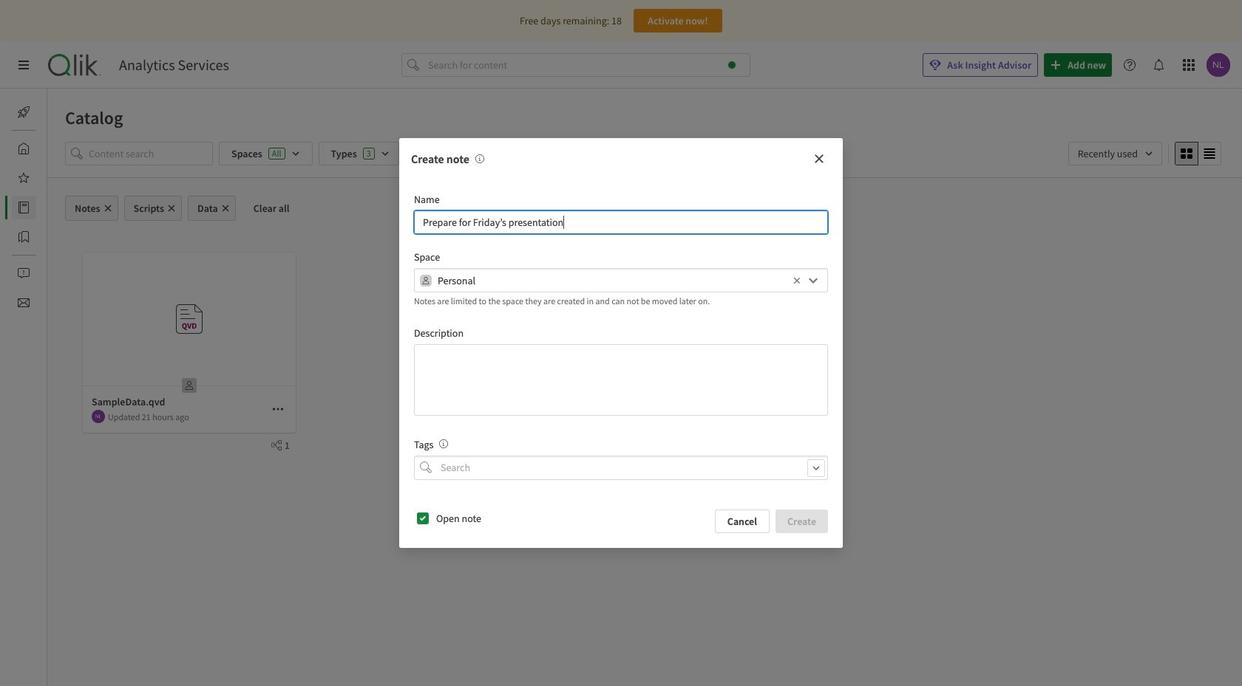 Task type: describe. For each thing, give the bounding box(es) containing it.
record and discuss insights with others using notes image
[[475, 155, 484, 164]]

home image
[[18, 143, 30, 155]]

alerts image
[[18, 268, 30, 279]]

tile view image
[[1181, 148, 1192, 160]]

catalog image
[[18, 202, 30, 214]]

navigation pane element
[[0, 95, 47, 321]]

recently used image
[[1068, 142, 1162, 166]]

filters region
[[47, 139, 1242, 177]]

favorites image
[[18, 172, 30, 184]]

noah lott element
[[92, 410, 105, 424]]

open sidebar menu image
[[18, 59, 30, 71]]



Task type: vqa. For each thing, say whether or not it's contained in the screenshot.
record and discuss insights with others using notes icon at the left top of the page
yes



Task type: locate. For each thing, give the bounding box(es) containing it.
dialog
[[399, 139, 843, 548]]

start typing a tag name. select an existing tag or create a new tag by pressing enter or comma. press backspace to remove a tag. tooltip
[[434, 438, 448, 452]]

getting started image
[[18, 106, 30, 118]]

start typing a tag name. select an existing tag or create a new tag by pressing enter or comma. press backspace to remove a tag. image
[[439, 440, 448, 449]]

search image
[[420, 462, 432, 474]]

subscriptions image
[[18, 297, 30, 309]]

record and discuss insights with others using notes tooltip
[[469, 152, 484, 167]]

noah lott image
[[92, 410, 105, 424]]

collections image
[[18, 231, 30, 243]]

list view image
[[1204, 148, 1215, 160]]

analytics services element
[[119, 56, 229, 74]]

None text field
[[438, 269, 790, 293], [414, 345, 828, 416], [438, 269, 790, 293], [414, 345, 828, 416]]

switch view group
[[1175, 142, 1221, 166]]

None text field
[[414, 211, 828, 235]]

Search text field
[[438, 456, 828, 480]]

Content search text field
[[89, 142, 213, 166]]

None field
[[414, 456, 828, 480]]

home badge image
[[728, 61, 736, 69]]



